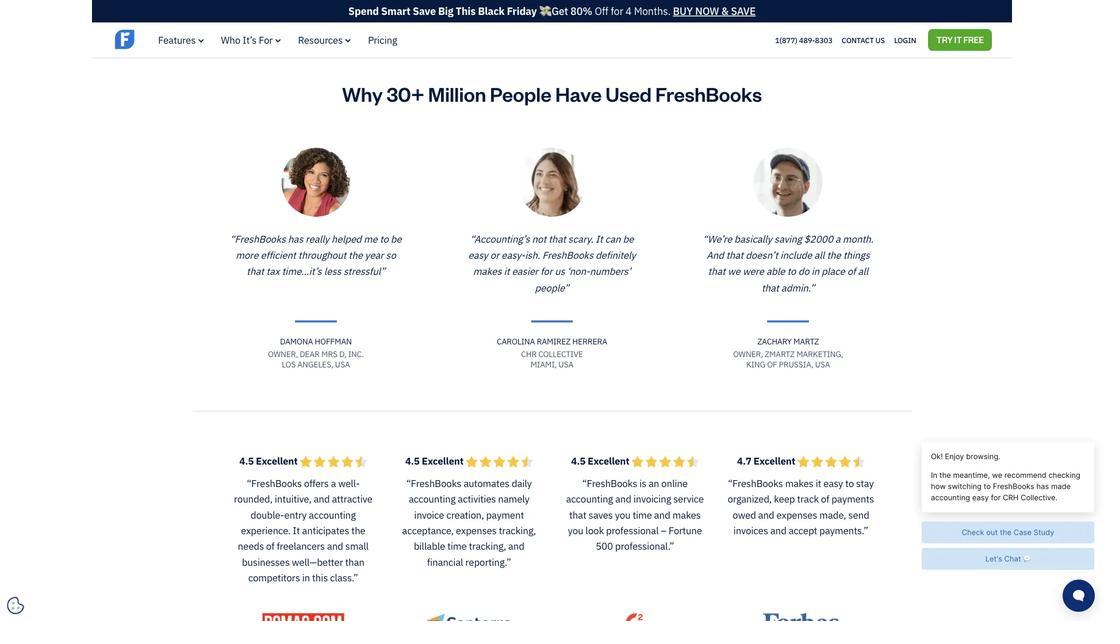 Task type: locate. For each thing, give the bounding box(es) containing it.
0 horizontal spatial 4.5 excellent
[[239, 454, 300, 467]]

4.5 excellent up saves
[[571, 454, 632, 467]]

a
[[836, 232, 841, 245], [331, 477, 336, 490]]

owner, for time…it's
[[268, 349, 298, 359]]

tracking, up reporting."
[[469, 540, 506, 553]]

all down the things
[[859, 265, 869, 278]]

people"
[[535, 281, 569, 294]]

of inside the "we're basically saving $2000 a month. and that doesn't include all the things that we were able to do in place of all that admin."
[[848, 265, 856, 278]]

a left well-
[[331, 477, 336, 490]]

more
[[236, 249, 259, 261]]

excellent up saves
[[588, 454, 630, 467]]

"freshbooks inside ""freshbooks automates daily accounting activities namely invoice creation, payment acceptance, expenses tracking, billable time tracking, and financial reporting.""
[[407, 477, 462, 490]]

0 horizontal spatial it
[[293, 524, 300, 537]]

2 vertical spatial it
[[816, 477, 822, 490]]

"freshbooks up "invoice"
[[407, 477, 462, 490]]

1(877)
[[776, 35, 798, 45]]

0 vertical spatial it
[[596, 232, 603, 245]]

accounting inside "freshbooks is an online accounting and invoicing service that saves you time and makes you look professional – fortune 500 professional."
[[566, 493, 613, 506]]

logo g2 e1671654233587.png image
[[626, 614, 645, 621]]

excellent up the intuitive,
[[256, 454, 298, 467]]

and left accept
[[771, 524, 787, 537]]

star rating image up automates
[[466, 456, 533, 468]]

4.5 excellent for accounting
[[571, 454, 632, 467]]

to right me
[[380, 232, 389, 245]]

0 horizontal spatial for
[[541, 265, 553, 278]]

0 horizontal spatial expenses
[[456, 524, 497, 537]]

can
[[605, 232, 621, 245]]

less
[[324, 265, 341, 278]]

not
[[532, 232, 547, 245]]

0 horizontal spatial freshbooks
[[543, 249, 594, 261]]

it left can
[[596, 232, 603, 245]]

time up financial
[[448, 540, 467, 553]]

1 horizontal spatial freshbooks
[[656, 81, 762, 107]]

"freshbooks inside "freshbooks has really helped me to be more efficient throughout the year so that tax time…it's less stressful"
[[230, 232, 286, 245]]

be inside the "accounting's not that scary. it can be easy or easy-ish. freshbooks definitely makes it easier for us 'non-numbers' people"
[[623, 232, 634, 245]]

excellent for offers
[[256, 454, 298, 467]]

0 vertical spatial time
[[633, 509, 652, 521]]

0 horizontal spatial time
[[448, 540, 467, 553]]

1 vertical spatial a
[[331, 477, 336, 490]]

"freshbooks for automates
[[407, 477, 462, 490]]

0 vertical spatial easy
[[469, 249, 488, 261]]

makes inside the "accounting's not that scary. it can be easy or easy-ish. freshbooks definitely makes it easier for us 'non-numbers' people"
[[473, 265, 502, 278]]

who
[[221, 34, 241, 46]]

star rating image up stay at the bottom of the page
[[798, 456, 865, 468]]

owner, inside damona hoffman owner, dear mrs d, inc. los angeles, usa
[[268, 349, 298, 359]]

1 vertical spatial you
[[568, 524, 584, 537]]

1 horizontal spatial easy
[[824, 477, 844, 490]]

damona hoffman owner, dear mrs d, inc. los angeles, usa
[[268, 336, 364, 370]]

makes up track
[[786, 477, 814, 490]]

it right try
[[955, 34, 963, 45]]

accounting up 'anticipates'
[[309, 509, 356, 521]]

in right do
[[812, 265, 820, 278]]

it's
[[243, 34, 257, 46]]

black
[[478, 4, 505, 18]]

1 vertical spatial expenses
[[456, 524, 497, 537]]

namely
[[498, 493, 530, 506]]

and right owed
[[759, 509, 775, 521]]

489-
[[800, 35, 816, 45]]

that
[[549, 232, 566, 245], [727, 249, 744, 261], [247, 265, 264, 278], [708, 265, 726, 278], [762, 281, 779, 294], [570, 509, 587, 521]]

usa down hoffman
[[335, 359, 350, 370]]

mrs
[[322, 349, 338, 359]]

1 be from the left
[[391, 232, 402, 245]]

1 usa from the left
[[335, 359, 350, 370]]

tracking,
[[499, 524, 536, 537], [469, 540, 506, 553]]

and up reporting."
[[509, 540, 525, 553]]

1 4.5 from the left
[[239, 454, 254, 467]]

easy left or
[[469, 249, 488, 261]]

"freshbooks up saves
[[583, 477, 638, 490]]

3 4.5 excellent from the left
[[571, 454, 632, 467]]

2 horizontal spatial 4.5 excellent
[[571, 454, 632, 467]]

excellent
[[256, 454, 298, 467], [422, 454, 464, 467], [588, 454, 630, 467], [754, 454, 796, 467]]

rounded,
[[234, 493, 273, 506]]

and left invoicing
[[616, 493, 632, 506]]

freelancers
[[277, 540, 325, 553]]

a inside the "we're basically saving $2000 a month. and that doesn't include all the things that we were able to do in place of all that admin."
[[836, 232, 841, 245]]

of down the things
[[848, 265, 856, 278]]

you up professional on the bottom right of the page
[[615, 509, 631, 521]]

spend
[[349, 4, 379, 18]]

accounting inside ""freshbooks automates daily accounting activities namely invoice creation, payment acceptance, expenses tracking, billable time tracking, and financial reporting.""
[[409, 493, 456, 506]]

and down offers
[[314, 493, 330, 506]]

expenses inside ""freshbooks automates daily accounting activities namely invoice creation, payment acceptance, expenses tracking, billable time tracking, and financial reporting.""
[[456, 524, 497, 537]]

and
[[707, 249, 724, 261]]

3 excellent from the left
[[588, 454, 630, 467]]

login
[[895, 35, 917, 45]]

4.5 excellent up rounded,
[[239, 454, 300, 467]]

it down entry
[[293, 524, 300, 537]]

2 excellent from the left
[[422, 454, 464, 467]]

0 vertical spatial to
[[380, 232, 389, 245]]

makes down or
[[473, 265, 502, 278]]

"freshbooks up more
[[230, 232, 286, 245]]

1 vertical spatial makes
[[786, 477, 814, 490]]

easy up payments
[[824, 477, 844, 490]]

1 excellent from the left
[[256, 454, 298, 467]]

numbers'
[[590, 265, 631, 278]]

1 horizontal spatial you
[[615, 509, 631, 521]]

buy
[[673, 4, 693, 18]]

star rating image up online
[[632, 456, 699, 468]]

makes
[[473, 265, 502, 278], [786, 477, 814, 490], [673, 509, 701, 521]]

that left tax at the top left
[[247, 265, 264, 278]]

"freshbooks inside "freshbooks offers a well- rounded, intuitive, and attractive double-entry accounting experience. it anticipates the needs of freelancers and small businesses well—better than competitors in this class."
[[247, 477, 302, 490]]

makes inside "freshbooks is an online accounting and invoicing service that saves you time and makes you look professional – fortune 500 professional."
[[673, 509, 701, 521]]

be right can
[[623, 232, 634, 245]]

that left saves
[[570, 509, 587, 521]]

1 vertical spatial easy
[[824, 477, 844, 490]]

to left stay at the bottom of the page
[[846, 477, 854, 490]]

1 horizontal spatial to
[[788, 265, 796, 278]]

accounting
[[409, 493, 456, 506], [566, 493, 613, 506], [309, 509, 356, 521]]

an
[[649, 477, 660, 490]]

"freshbooks for makes
[[728, 477, 783, 490]]

2 vertical spatial to
[[846, 477, 854, 490]]

accounting inside "freshbooks offers a well- rounded, intuitive, and attractive double-entry accounting experience. it anticipates the needs of freelancers and small businesses well—better than competitors in this class."
[[309, 509, 356, 521]]

1 horizontal spatial owner,
[[734, 349, 764, 359]]

💸
[[539, 4, 550, 18]]

1 vertical spatial for
[[541, 265, 553, 278]]

1 horizontal spatial expenses
[[777, 509, 818, 521]]

the up 'stressful"'
[[349, 249, 363, 261]]

"freshbooks offers a well- rounded, intuitive, and attractive double-entry accounting experience. it anticipates the needs of freelancers and small businesses well—better than competitors in this class."
[[234, 477, 373, 584]]

be up so
[[391, 232, 402, 245]]

accounting up "invoice"
[[409, 493, 456, 506]]

"freshbooks
[[230, 232, 286, 245], [247, 477, 302, 490], [407, 477, 462, 490], [583, 477, 638, 490], [728, 477, 783, 490]]

3 star rating image from the left
[[632, 456, 699, 468]]

1 horizontal spatial 4.5
[[405, 454, 420, 467]]

"freshbooks up organized,
[[728, 477, 783, 490]]

invoice
[[414, 509, 444, 521]]

for
[[611, 4, 624, 18], [541, 265, 553, 278]]

the
[[349, 249, 363, 261], [827, 249, 842, 261], [352, 524, 366, 537]]

we
[[728, 265, 741, 278]]

owner, down the zachary
[[734, 349, 764, 359]]

and
[[314, 493, 330, 506], [616, 493, 632, 506], [655, 509, 671, 521], [759, 509, 775, 521], [771, 524, 787, 537], [327, 540, 343, 553], [509, 540, 525, 553]]

0 horizontal spatial 4.5
[[239, 454, 254, 467]]

billable
[[414, 540, 445, 553]]

1 horizontal spatial it
[[596, 232, 603, 245]]

excellent right '4.7'
[[754, 454, 796, 467]]

2 4.5 from the left
[[405, 454, 420, 467]]

1 horizontal spatial all
[[859, 265, 869, 278]]

contact us
[[842, 35, 885, 45]]

2 star rating image from the left
[[466, 456, 533, 468]]

all down $2000
[[815, 249, 825, 261]]

usa right miami,
[[559, 359, 574, 370]]

or
[[491, 249, 500, 261]]

4.5 excellent for activities
[[405, 454, 466, 467]]

1 vertical spatial it
[[504, 265, 510, 278]]

in
[[812, 265, 820, 278], [302, 572, 310, 584]]

ish.
[[525, 249, 540, 261]]

of inside the "freshbooks makes it easy to stay organized, keep track of payments owed and expenses made, send invoices and accept payments."
[[822, 493, 830, 506]]

"freshbooks up the intuitive,
[[247, 477, 302, 490]]

saving
[[775, 232, 802, 245]]

chr
[[521, 349, 537, 359]]

0 horizontal spatial a
[[331, 477, 336, 490]]

for left us
[[541, 265, 553, 278]]

carolina
[[497, 336, 535, 347]]

organized,
[[728, 493, 772, 506]]

4 excellent from the left
[[754, 454, 796, 467]]

makes up fortune
[[673, 509, 701, 521]]

1 owner, from the left
[[268, 349, 298, 359]]

4.5 for "freshbooks automates daily accounting activities namely invoice creation, payment acceptance, expenses tracking, billable time tracking, and financial reporting."
[[405, 454, 420, 467]]

2 horizontal spatial accounting
[[566, 493, 613, 506]]

in inside the "we're basically saving $2000 a month. and that doesn't include all the things that we were able to do in place of all that admin."
[[812, 265, 820, 278]]

it up track
[[816, 477, 822, 490]]

1 horizontal spatial be
[[623, 232, 634, 245]]

1 vertical spatial it
[[293, 524, 300, 537]]

1 horizontal spatial makes
[[673, 509, 701, 521]]

2 4.5 excellent from the left
[[405, 454, 466, 467]]

0 horizontal spatial in
[[302, 572, 310, 584]]

0 horizontal spatial makes
[[473, 265, 502, 278]]

2 be from the left
[[623, 232, 634, 245]]

0 vertical spatial makes
[[473, 265, 502, 278]]

cookie consent banner dialog
[[9, 480, 181, 613]]

2 usa from the left
[[559, 359, 574, 370]]

freshbooks inside the "accounting's not that scary. it can be easy or easy-ish. freshbooks definitely makes it easier for us 'non-numbers' people"
[[543, 249, 594, 261]]

who it's for link
[[221, 34, 281, 46]]

1 vertical spatial to
[[788, 265, 796, 278]]

0 vertical spatial expenses
[[777, 509, 818, 521]]

0 horizontal spatial be
[[391, 232, 402, 245]]

0 vertical spatial all
[[815, 249, 825, 261]]

1 horizontal spatial accounting
[[409, 493, 456, 506]]

1 horizontal spatial 4.5 excellent
[[405, 454, 466, 467]]

in left "this"
[[302, 572, 310, 584]]

and up –
[[655, 509, 671, 521]]

the inside "freshbooks has really helped me to be more efficient throughout the year so that tax time…it's less stressful"
[[349, 249, 363, 261]]

forbes logo 4.png image
[[763, 614, 839, 621]]

1 vertical spatial in
[[302, 572, 310, 584]]

makes for service
[[673, 509, 701, 521]]

1 horizontal spatial in
[[812, 265, 820, 278]]

0 horizontal spatial owner,
[[268, 349, 298, 359]]

to left do
[[788, 265, 796, 278]]

competitors
[[248, 572, 300, 584]]

herrera
[[573, 336, 608, 347]]

excellent up activities
[[422, 454, 464, 467]]

0 vertical spatial you
[[615, 509, 631, 521]]

small
[[346, 540, 369, 553]]

a right $2000
[[836, 232, 841, 245]]

this
[[312, 572, 328, 584]]

0 vertical spatial a
[[836, 232, 841, 245]]

of right track
[[822, 493, 830, 506]]

2 horizontal spatial 4.5
[[571, 454, 586, 467]]

angeles,
[[298, 359, 333, 370]]

of up businesses
[[266, 540, 275, 553]]

of inside "freshbooks offers a well- rounded, intuitive, and attractive double-entry accounting experience. it anticipates the needs of freelancers and small businesses well—better than competitors in this class."
[[266, 540, 275, 553]]

1 vertical spatial freshbooks
[[543, 249, 594, 261]]

4.5 excellent up "invoice"
[[405, 454, 466, 467]]

save
[[413, 4, 436, 18]]

4.7
[[737, 454, 752, 467]]

star rating image up well-
[[300, 456, 367, 468]]

pricing link
[[368, 34, 397, 46]]

1 vertical spatial time
[[448, 540, 467, 553]]

resources
[[298, 34, 343, 46]]

0 vertical spatial it
[[955, 34, 963, 45]]

you left look
[[568, 524, 584, 537]]

freshbooks
[[656, 81, 762, 107], [543, 249, 594, 261]]

needs
[[238, 540, 264, 553]]

expenses up accept
[[777, 509, 818, 521]]

"freshbooks inside the "freshbooks makes it easy to stay organized, keep track of payments owed and expenses made, send invoices and accept payments."
[[728, 477, 783, 490]]

0 vertical spatial in
[[812, 265, 820, 278]]

$2000
[[805, 232, 834, 245]]

to inside "freshbooks has really helped me to be more efficient throughout the year so that tax time…it's less stressful"
[[380, 232, 389, 245]]

2 horizontal spatial it
[[955, 34, 963, 45]]

1 horizontal spatial it
[[816, 477, 822, 490]]

0 horizontal spatial it
[[504, 265, 510, 278]]

"we're
[[703, 232, 733, 245]]

zachary martz owner, zmartz marketing, king of prussia, usa
[[734, 336, 844, 370]]

2 horizontal spatial to
[[846, 477, 854, 490]]

be for "freshbooks has really helped me to be more efficient throughout the year so that tax time…it's less stressful"
[[391, 232, 402, 245]]

usa right prussia,
[[816, 359, 831, 370]]

1 horizontal spatial a
[[836, 232, 841, 245]]

it inside the "accounting's not that scary. it can be easy or easy-ish. freshbooks definitely makes it easier for us 'non-numbers' people"
[[596, 232, 603, 245]]

owner, for were
[[734, 349, 764, 359]]

excellent for is
[[588, 454, 630, 467]]

2 owner, from the left
[[734, 349, 764, 359]]

made,
[[820, 509, 847, 521]]

that down able
[[762, 281, 779, 294]]

0 horizontal spatial to
[[380, 232, 389, 245]]

tracking, down 'payment'
[[499, 524, 536, 537]]

expenses down creation,
[[456, 524, 497, 537]]

inc.
[[348, 349, 364, 359]]

zachary
[[758, 336, 792, 347]]

"freshbooks inside "freshbooks is an online accounting and invoicing service that saves you time and makes you look professional – fortune 500 professional."
[[583, 477, 638, 490]]

to
[[380, 232, 389, 245], [788, 265, 796, 278], [846, 477, 854, 490]]

it down easy-
[[504, 265, 510, 278]]

the up the place
[[827, 249, 842, 261]]

2 horizontal spatial usa
[[816, 359, 831, 370]]

0 horizontal spatial you
[[568, 524, 584, 537]]

owner,
[[268, 349, 298, 359], [734, 349, 764, 359]]

keep
[[775, 493, 795, 506]]

1(877) 489-8303
[[776, 35, 833, 45]]

30+
[[387, 81, 425, 107]]

4
[[626, 4, 632, 18]]

owner, down damona
[[268, 349, 298, 359]]

time up professional on the bottom right of the page
[[633, 509, 652, 521]]

2 horizontal spatial makes
[[786, 477, 814, 490]]

1 horizontal spatial for
[[611, 4, 624, 18]]

well—better
[[292, 556, 343, 569]]

cookie preferences image
[[7, 597, 24, 615]]

the up small
[[352, 524, 366, 537]]

freshbooks logo image
[[115, 29, 204, 50]]

1 4.5 excellent from the left
[[239, 454, 300, 467]]

0 horizontal spatial accounting
[[309, 509, 356, 521]]

1 star rating image from the left
[[300, 456, 367, 468]]

1 horizontal spatial time
[[633, 509, 652, 521]]

usa
[[335, 359, 350, 370], [559, 359, 574, 370], [816, 359, 831, 370]]

us
[[876, 35, 885, 45]]

that right the not
[[549, 232, 566, 245]]

accounting up saves
[[566, 493, 613, 506]]

0 vertical spatial freshbooks
[[656, 81, 762, 107]]

be inside "freshbooks has really helped me to be more efficient throughout the year so that tax time…it's less stressful"
[[391, 232, 402, 245]]

doesn't
[[746, 249, 779, 261]]

0 horizontal spatial usa
[[335, 359, 350, 370]]

owed
[[733, 509, 756, 521]]

get
[[552, 4, 568, 18]]

for inside the "accounting's not that scary. it can be easy or easy-ish. freshbooks definitely makes it easier for us 'non-numbers' people"
[[541, 265, 553, 278]]

try it free link
[[929, 29, 993, 51]]

is
[[640, 477, 647, 490]]

3 usa from the left
[[816, 359, 831, 370]]

1 horizontal spatial usa
[[559, 359, 574, 370]]

4 star rating image from the left
[[798, 456, 865, 468]]

offers
[[304, 477, 329, 490]]

for left "4"
[[611, 4, 624, 18]]

well-
[[338, 477, 360, 490]]

2 vertical spatial makes
[[673, 509, 701, 521]]

3 4.5 from the left
[[571, 454, 586, 467]]

of right king in the right bottom of the page
[[768, 359, 778, 370]]

0 horizontal spatial easy
[[469, 249, 488, 261]]

owner, inside zachary martz owner, zmartz marketing, king of prussia, usa
[[734, 349, 764, 359]]

star rating image
[[300, 456, 367, 468], [466, 456, 533, 468], [632, 456, 699, 468], [798, 456, 865, 468]]



Task type: vqa. For each thing, say whether or not it's contained in the screenshot.
MONTH.
yes



Task type: describe. For each thing, give the bounding box(es) containing it.
really
[[306, 232, 330, 245]]

do
[[799, 265, 810, 278]]

excellent for automates
[[422, 454, 464, 467]]

stay
[[857, 477, 874, 490]]

were
[[743, 265, 765, 278]]

features link
[[158, 34, 204, 46]]

it inside the "freshbooks makes it easy to stay organized, keep track of payments owed and expenses made, send invoices and accept payments."
[[816, 477, 822, 490]]

easy-
[[502, 249, 525, 261]]

that inside "freshbooks has really helped me to be more efficient throughout the year so that tax time…it's less stressful"
[[247, 265, 264, 278]]

definitely
[[596, 249, 636, 261]]

0 vertical spatial tracking,
[[499, 524, 536, 537]]

"freshbooks for has
[[230, 232, 286, 245]]

4.7 excellent
[[737, 454, 798, 467]]

4.5 for "freshbooks offers a well- rounded, intuitive, and attractive double-entry accounting experience. it anticipates the needs of freelancers and small businesses well—better than competitors in this class."
[[239, 454, 254, 467]]

creation,
[[447, 509, 484, 521]]

that up we
[[727, 249, 744, 261]]

intuitive,
[[275, 493, 312, 506]]

0 horizontal spatial all
[[815, 249, 825, 261]]

1(877) 489-8303 link
[[776, 35, 833, 45]]

businesses
[[242, 556, 290, 569]]

logo capterra.png image
[[427, 614, 512, 621]]

fortune
[[669, 524, 703, 537]]

easy inside the "freshbooks makes it easy to stay organized, keep track of payments owed and expenses made, send invoices and accept payments."
[[824, 477, 844, 490]]

resources link
[[298, 34, 351, 46]]

million
[[428, 81, 486, 107]]

martz
[[794, 336, 819, 347]]

d,
[[339, 349, 347, 359]]

scary.
[[569, 232, 594, 245]]

"freshbooks for offers
[[247, 477, 302, 490]]

in inside "freshbooks offers a well- rounded, intuitive, and attractive double-entry accounting experience. it anticipates the needs of freelancers and small businesses well—better than competitors in this class."
[[302, 572, 310, 584]]

star rating image for an
[[632, 456, 699, 468]]

ramirez
[[537, 336, 571, 347]]

acceptance,
[[402, 524, 454, 537]]

expenses inside the "freshbooks makes it easy to stay organized, keep track of payments owed and expenses made, send invoices and accept payments."
[[777, 509, 818, 521]]

that inside the "accounting's not that scary. it can be easy or easy-ish. freshbooks definitely makes it easier for us 'non-numbers' people"
[[549, 232, 566, 245]]

time inside "freshbooks is an online accounting and invoicing service that saves you time and makes you look professional – fortune 500 professional."
[[633, 509, 652, 521]]

that inside "freshbooks is an online accounting and invoicing service that saves you time and makes you look professional – fortune 500 professional."
[[570, 509, 587, 521]]

logo pc mag.png image
[[263, 614, 344, 621]]

month.
[[843, 232, 874, 245]]

include
[[781, 249, 813, 261]]

to inside the "we're basically saving $2000 a month. and that doesn't include all the things that we were able to do in place of all that admin."
[[788, 265, 796, 278]]

it inside "freshbooks offers a well- rounded, intuitive, and attractive double-entry accounting experience. it anticipates the needs of freelancers and small businesses well—better than competitors in this class."
[[293, 524, 300, 537]]

send
[[849, 509, 870, 521]]

class."
[[330, 572, 358, 584]]

to inside the "freshbooks makes it easy to stay organized, keep track of payments owed and expenses made, send invoices and accept payments."
[[846, 477, 854, 490]]

"we're basically saving $2000 a month. and that doesn't include all the things that we were able to do in place of all that admin."
[[703, 232, 874, 294]]

that down and
[[708, 265, 726, 278]]

los
[[282, 359, 296, 370]]

star rating image for daily
[[466, 456, 533, 468]]

&
[[722, 4, 729, 18]]

4.5 for "freshbooks is an online accounting and invoicing service that saves you time and makes you look professional – fortune 500 professional."
[[571, 454, 586, 467]]

entry
[[284, 509, 307, 521]]

than
[[345, 556, 365, 569]]

marketing,
[[797, 349, 844, 359]]

this
[[456, 4, 476, 18]]

able
[[767, 265, 785, 278]]

contact
[[842, 35, 874, 45]]

easy inside the "accounting's not that scary. it can be easy or easy-ish. freshbooks definitely makes it easier for us 'non-numbers' people"
[[469, 249, 488, 261]]

us
[[555, 265, 565, 278]]

now
[[696, 4, 720, 18]]

"freshbooks automates daily accounting activities namely invoice creation, payment acceptance, expenses tracking, billable time tracking, and financial reporting."
[[402, 477, 536, 569]]

save
[[731, 4, 756, 18]]

it inside the "accounting's not that scary. it can be easy or easy-ish. freshbooks definitely makes it easier for us 'non-numbers' people"
[[504, 265, 510, 278]]

makes for easy
[[473, 265, 502, 278]]

of inside zachary martz owner, zmartz marketing, king of prussia, usa
[[768, 359, 778, 370]]

for
[[259, 34, 273, 46]]

collective
[[539, 349, 583, 359]]

it inside try it free link
[[955, 34, 963, 45]]

be for "accounting's not that scary. it can be easy or easy-ish. freshbooks definitely makes it easier for us 'non-numbers' people"
[[623, 232, 634, 245]]

4.5 excellent for rounded,
[[239, 454, 300, 467]]

spend smart save big this black friday 💸 get 80% off for 4 months. buy now & save
[[349, 4, 756, 18]]

star rating image for a
[[300, 456, 367, 468]]

usa inside damona hoffman owner, dear mrs d, inc. los angeles, usa
[[335, 359, 350, 370]]

contact us link
[[842, 33, 885, 48]]

free
[[964, 34, 985, 45]]

the inside "freshbooks offers a well- rounded, intuitive, and attractive double-entry accounting experience. it anticipates the needs of freelancers and small businesses well—better than competitors in this class."
[[352, 524, 366, 537]]

easier
[[512, 265, 539, 278]]

1 vertical spatial all
[[859, 265, 869, 278]]

usa inside carolina ramirez herrera chr collective miami, usa
[[559, 359, 574, 370]]

0 vertical spatial for
[[611, 4, 624, 18]]

anticipates
[[302, 524, 349, 537]]

8303
[[816, 35, 833, 45]]

payment
[[486, 509, 524, 521]]

saves
[[589, 509, 613, 521]]

time inside ""freshbooks automates daily accounting activities namely invoice creation, payment acceptance, expenses tracking, billable time tracking, and financial reporting.""
[[448, 540, 467, 553]]

try
[[937, 34, 953, 45]]

'non-
[[568, 265, 590, 278]]

year
[[365, 249, 384, 261]]

1 vertical spatial tracking,
[[469, 540, 506, 553]]

place
[[822, 265, 846, 278]]

who it's for
[[221, 34, 273, 46]]

admin."
[[782, 281, 815, 294]]

usa inside zachary martz owner, zmartz marketing, king of prussia, usa
[[816, 359, 831, 370]]

"freshbooks for is
[[583, 477, 638, 490]]

professional
[[606, 524, 659, 537]]

"freshbooks makes it easy to stay organized, keep track of payments owed and expenses made, send invoices and accept payments."
[[728, 477, 875, 537]]

and down 'anticipates'
[[327, 540, 343, 553]]

professional."
[[616, 540, 675, 553]]

makes inside the "freshbooks makes it easy to stay organized, keep track of payments owed and expenses made, send invoices and accept payments."
[[786, 477, 814, 490]]

why
[[342, 81, 383, 107]]

–
[[661, 524, 667, 537]]

and inside ""freshbooks automates daily accounting activities namely invoice creation, payment acceptance, expenses tracking, billable time tracking, and financial reporting.""
[[509, 540, 525, 553]]

online
[[662, 477, 688, 490]]

payments
[[832, 493, 875, 506]]

500
[[596, 540, 613, 553]]

star rating image for it
[[798, 456, 865, 468]]

double-
[[251, 509, 284, 521]]

a inside "freshbooks offers a well- rounded, intuitive, and attractive double-entry accounting experience. it anticipates the needs of freelancers and small businesses well—better than competitors in this class."
[[331, 477, 336, 490]]

dear
[[300, 349, 320, 359]]

automates
[[464, 477, 510, 490]]

the inside the "we're basically saving $2000 a month. and that doesn't include all the things that we were able to do in place of all that admin."
[[827, 249, 842, 261]]

80%
[[571, 4, 593, 18]]

excellent for makes
[[754, 454, 796, 467]]

miami,
[[531, 359, 557, 370]]

attractive
[[332, 493, 373, 506]]

have
[[556, 81, 602, 107]]

invoicing
[[634, 493, 672, 506]]

king
[[747, 359, 766, 370]]

things
[[844, 249, 870, 261]]

experience.
[[241, 524, 291, 537]]

people
[[490, 81, 552, 107]]

time…it's
[[282, 265, 322, 278]]

zmartz
[[765, 349, 795, 359]]

big
[[438, 4, 454, 18]]

used
[[606, 81, 652, 107]]



